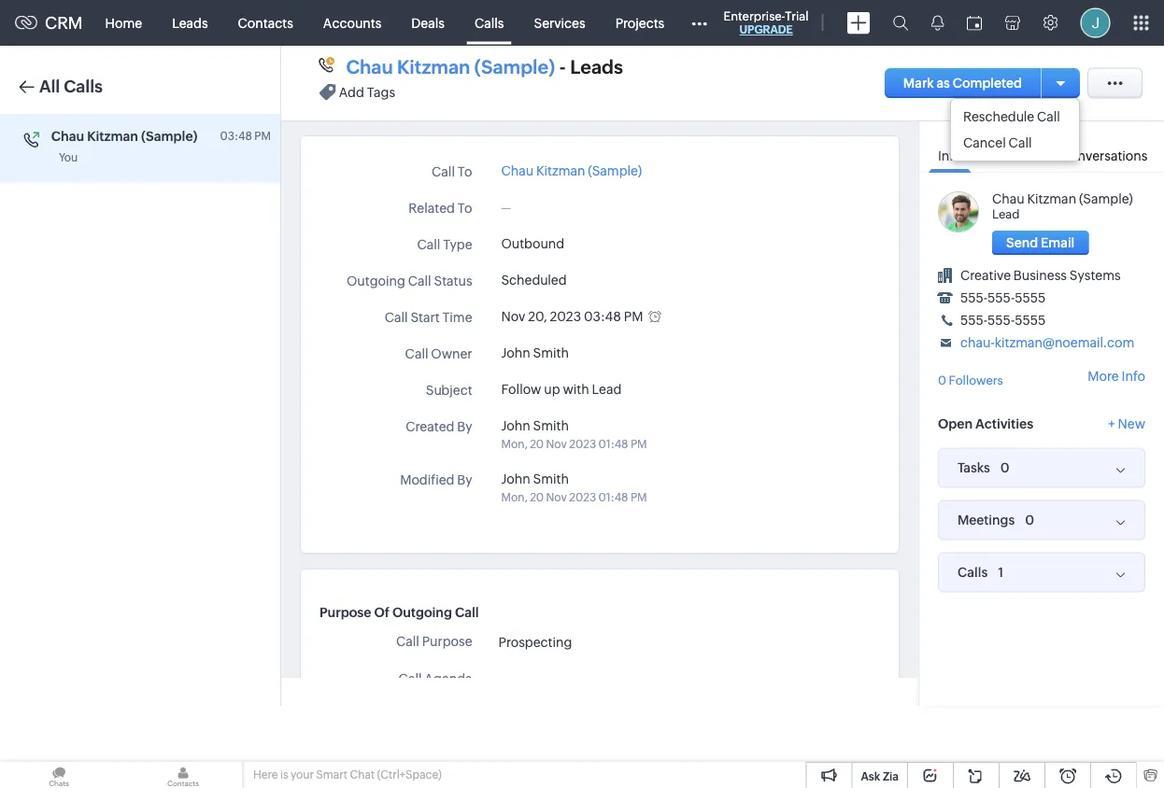 Task type: vqa. For each thing, say whether or not it's contained in the screenshot.
2nd 20 KB from the bottom of the page
no



Task type: describe. For each thing, give the bounding box(es) containing it.
1 vertical spatial chau kitzman (sample) link
[[501, 164, 642, 178]]

subject
[[426, 383, 472, 398]]

status
[[434, 274, 472, 289]]

0
[[938, 373, 946, 387]]

search image
[[893, 15, 909, 31]]

0 vertical spatial outgoing
[[347, 274, 405, 289]]

more
[[1088, 368, 1119, 383]]

of
[[374, 605, 390, 620]]

conversations link
[[1051, 135, 1157, 172]]

1 john from the top
[[501, 346, 530, 361]]

calendar image
[[967, 15, 983, 30]]

1 vertical spatial chau kitzman (sample)
[[501, 164, 642, 178]]

purpose of outgoing call
[[320, 605, 479, 620]]

1 vertical spatial 03:48
[[584, 309, 621, 324]]

1 vertical spatial outgoing
[[392, 605, 452, 620]]

0 horizontal spatial chau kitzman (sample)
[[51, 128, 198, 143]]

1 horizontal spatial calls
[[475, 15, 504, 30]]

1 vertical spatial leads
[[570, 57, 623, 78]]

accounts link
[[308, 0, 396, 45]]

your
[[291, 769, 314, 782]]

follow
[[501, 382, 541, 397]]

related
[[409, 201, 455, 216]]

chau kitzman (sample) lead
[[992, 192, 1133, 221]]

type
[[443, 237, 472, 252]]

mon, for created by
[[501, 438, 528, 451]]

more info link
[[1088, 368, 1146, 383]]

projects
[[615, 15, 665, 30]]

0 vertical spatial nov
[[501, 309, 525, 324]]

contacts link
[[223, 0, 308, 45]]

chau down accounts link
[[346, 57, 393, 78]]

call start time
[[385, 310, 472, 325]]

0 vertical spatial purpose
[[320, 605, 371, 620]]

chats image
[[0, 762, 118, 789]]

timeline
[[985, 149, 1037, 164]]

signals element
[[920, 0, 955, 46]]

prospecting
[[499, 635, 572, 650]]

contacts
[[238, 15, 293, 30]]

outgoing call status
[[347, 274, 472, 289]]

here
[[253, 769, 278, 782]]

call left type
[[417, 237, 440, 252]]

2 5555 from the top
[[1015, 313, 1046, 328]]

created
[[406, 420, 455, 434]]

chau-kitzman@noemail.com
[[961, 335, 1135, 350]]

profile element
[[1069, 0, 1122, 45]]

ask
[[861, 770, 880, 783]]

timeline link
[[976, 135, 1046, 172]]

chau-
[[961, 335, 995, 350]]

create menu element
[[836, 0, 882, 45]]

to for call to
[[458, 164, 472, 179]]

call owner
[[405, 347, 472, 362]]

more info
[[1088, 368, 1146, 383]]

smart
[[316, 769, 348, 782]]

-
[[559, 57, 566, 78]]

call up related to
[[432, 164, 455, 179]]

nov for modified by
[[546, 491, 567, 504]]

creative
[[961, 268, 1011, 283]]

call right reschedule at the top right of the page
[[1037, 109, 1060, 124]]

deals
[[411, 15, 445, 30]]

kitzman inside the chau kitzman (sample) lead
[[1027, 192, 1076, 206]]

all calls
[[39, 77, 103, 96]]

ask zia
[[861, 770, 899, 783]]

chat
[[350, 769, 375, 782]]

2023 for modified by
[[569, 491, 596, 504]]

profile image
[[1081, 8, 1111, 38]]

creative business systems
[[961, 268, 1121, 283]]

+
[[1108, 416, 1115, 431]]

cancel call
[[963, 135, 1032, 150]]

services link
[[519, 0, 600, 45]]

john for modified by
[[501, 472, 530, 487]]

1 smith from the top
[[533, 346, 569, 361]]

2023 for created by
[[569, 438, 596, 451]]

start
[[411, 310, 440, 325]]

zia
[[883, 770, 899, 783]]

projects link
[[600, 0, 679, 45]]

chau kitzman (sample) link for chau kitzman (sample) lead
[[992, 192, 1133, 206]]

chau right call to at the left top of page
[[501, 164, 534, 178]]

up
[[544, 382, 560, 397]]

+ new
[[1108, 416, 1146, 431]]

owner
[[431, 347, 472, 362]]

crm link
[[15, 13, 83, 32]]

chau inside the chau kitzman (sample) lead
[[992, 192, 1025, 206]]

mark as completed button
[[885, 68, 1041, 98]]

mark
[[903, 76, 934, 91]]

01:48 for created by
[[598, 438, 628, 451]]

0 vertical spatial 2023
[[550, 309, 581, 324]]

open activities
[[938, 416, 1033, 431]]

20,
[[528, 309, 547, 324]]

signals image
[[931, 15, 944, 31]]

1 horizontal spatial purpose
[[422, 634, 472, 649]]

leads link
[[157, 0, 223, 45]]

enterprise-
[[724, 9, 785, 23]]

(ctrl+space)
[[377, 769, 442, 782]]

deals link
[[396, 0, 460, 45]]

20 for created by
[[530, 438, 544, 451]]

systems
[[1070, 268, 1121, 283]]

followers
[[949, 373, 1003, 387]]

business
[[1014, 268, 1067, 283]]

chau kitzman (sample) link for leads
[[346, 55, 555, 79]]

open
[[938, 416, 973, 431]]

with
[[563, 382, 589, 397]]

john smith mon, 20 nov 2023 01:48 pm for modified by
[[501, 472, 647, 504]]

by for modified by
[[457, 473, 472, 488]]

modified by
[[400, 473, 472, 488]]

smith for created by
[[533, 419, 569, 434]]

created by
[[406, 420, 472, 434]]



Task type: locate. For each thing, give the bounding box(es) containing it.
5555 down business
[[1015, 291, 1046, 306]]

info link
[[929, 135, 971, 173]]

nov for created by
[[546, 438, 567, 451]]

as
[[937, 76, 950, 91]]

0 vertical spatial to
[[458, 164, 472, 179]]

0 horizontal spatial 03:48
[[220, 129, 252, 142]]

0 vertical spatial 555-555-5555
[[961, 291, 1046, 306]]

0 vertical spatial john smith mon, 20 nov 2023 01:48 pm
[[501, 419, 647, 451]]

contacts image
[[124, 762, 242, 789]]

0 horizontal spatial info
[[938, 149, 962, 164]]

0 vertical spatial chau kitzman (sample) link
[[346, 55, 555, 79]]

(sample) inside the chau kitzman (sample) lead
[[1079, 192, 1133, 206]]

1 vertical spatial purpose
[[422, 634, 472, 649]]

smith for modified by
[[533, 472, 569, 487]]

by for created by
[[457, 420, 472, 434]]

2 vertical spatial chau kitzman (sample) link
[[992, 192, 1133, 206]]

2 vertical spatial smith
[[533, 472, 569, 487]]

03:48 pm
[[220, 129, 271, 142]]

completed
[[953, 76, 1022, 91]]

1 horizontal spatial 03:48
[[584, 309, 621, 324]]

5555 up chau-kitzman@noemail.com
[[1015, 313, 1046, 328]]

call left the owner
[[405, 347, 428, 362]]

call left agenda
[[399, 672, 422, 687]]

modified
[[400, 473, 455, 488]]

pm
[[254, 129, 271, 142], [624, 309, 643, 324], [631, 438, 647, 451], [631, 491, 647, 504]]

call up call purpose
[[455, 605, 479, 620]]

you
[[59, 151, 78, 164]]

lead right with
[[592, 382, 622, 397]]

555-555-5555 up chau-
[[961, 313, 1046, 328]]

1 vertical spatial john smith mon, 20 nov 2023 01:48 pm
[[501, 472, 647, 504]]

lead inside the chau kitzman (sample) lead
[[992, 207, 1020, 221]]

chau kitzman (sample) link
[[346, 55, 555, 79], [501, 164, 642, 178], [992, 192, 1133, 206]]

0 vertical spatial smith
[[533, 346, 569, 361]]

lead for chau kitzman (sample) lead
[[992, 207, 1020, 221]]

0 vertical spatial by
[[457, 420, 472, 434]]

by right created
[[457, 420, 472, 434]]

0 vertical spatial 20
[[530, 438, 544, 451]]

0 horizontal spatial calls
[[64, 77, 103, 96]]

kitzman down the timeline at the right of the page
[[1027, 192, 1076, 206]]

related to
[[409, 201, 472, 216]]

1 20 from the top
[[530, 438, 544, 451]]

1 01:48 from the top
[[598, 438, 628, 451]]

john smith mon, 20 nov 2023 01:48 pm for created by
[[501, 419, 647, 451]]

2 john from the top
[[501, 419, 530, 434]]

5555
[[1015, 291, 1046, 306], [1015, 313, 1046, 328]]

0 vertical spatial chau kitzman (sample)
[[51, 128, 198, 143]]

lead
[[992, 207, 1020, 221], [592, 382, 622, 397]]

1 mon, from the top
[[501, 438, 528, 451]]

555-555-5555 down creative
[[961, 291, 1046, 306]]

2 smith from the top
[[533, 419, 569, 434]]

None button
[[992, 231, 1089, 255]]

1 vertical spatial mon,
[[501, 491, 528, 504]]

chau down the timeline at the right of the page
[[992, 192, 1025, 206]]

2 555-555-5555 from the top
[[961, 313, 1046, 328]]

services
[[534, 15, 586, 30]]

call to
[[432, 164, 472, 179]]

create menu image
[[847, 12, 870, 34]]

john for created by
[[501, 419, 530, 434]]

0 vertical spatial mon,
[[501, 438, 528, 451]]

calls up chau kitzman (sample) - leads
[[475, 15, 504, 30]]

cancel
[[963, 135, 1006, 150]]

1 horizontal spatial lead
[[992, 207, 1020, 221]]

accounts
[[323, 15, 382, 30]]

smith
[[533, 346, 569, 361], [533, 419, 569, 434], [533, 472, 569, 487]]

0 vertical spatial 5555
[[1015, 291, 1046, 306]]

trial
[[785, 9, 809, 23]]

0 followers
[[938, 373, 1003, 387]]

1 vertical spatial john
[[501, 419, 530, 434]]

01:48 for modified by
[[598, 491, 628, 504]]

kitzman down deals link
[[397, 57, 470, 78]]

1 vertical spatial by
[[457, 473, 472, 488]]

home
[[105, 15, 142, 30]]

all
[[39, 77, 60, 96]]

1 vertical spatial 555-555-5555
[[961, 313, 1046, 328]]

1 vertical spatial calls
[[64, 77, 103, 96]]

1 vertical spatial nov
[[546, 438, 567, 451]]

call type
[[417, 237, 472, 252]]

2 john smith mon, 20 nov 2023 01:48 pm from the top
[[501, 472, 647, 504]]

0 horizontal spatial purpose
[[320, 605, 371, 620]]

time
[[442, 310, 472, 325]]

1 john smith mon, 20 nov 2023 01:48 pm from the top
[[501, 419, 647, 451]]

calls right all
[[64, 77, 103, 96]]

2 vertical spatial nov
[[546, 491, 567, 504]]

nov 20, 2023 03:48 pm
[[501, 309, 643, 324]]

1 vertical spatial 2023
[[569, 438, 596, 451]]

1 555-555-5555 from the top
[[961, 291, 1046, 306]]

lead down the timeline at the right of the page
[[992, 207, 1020, 221]]

outgoing up call start time
[[347, 274, 405, 289]]

purpose left "of"
[[320, 605, 371, 620]]

purpose up agenda
[[422, 634, 472, 649]]

1 vertical spatial to
[[458, 201, 472, 216]]

activities
[[976, 416, 1033, 431]]

info right "more"
[[1122, 368, 1146, 383]]

2 mon, from the top
[[501, 491, 528, 504]]

scheduled
[[501, 273, 567, 288]]

call purpose
[[396, 634, 472, 649]]

call left status
[[408, 274, 431, 289]]

is
[[280, 769, 288, 782]]

chau kitzman (sample) link down deals link
[[346, 55, 555, 79]]

follow up with lead
[[501, 382, 622, 397]]

2 vertical spatial john
[[501, 472, 530, 487]]

555-555-5555
[[961, 291, 1046, 306], [961, 313, 1046, 328]]

call agenda
[[399, 672, 472, 687]]

mon, for modified by
[[501, 491, 528, 504]]

1 by from the top
[[457, 420, 472, 434]]

lead for follow up with lead
[[592, 382, 622, 397]]

0 vertical spatial 03:48
[[220, 129, 252, 142]]

1 vertical spatial 01:48
[[598, 491, 628, 504]]

outbound
[[501, 236, 565, 251]]

1 vertical spatial info
[[1122, 368, 1146, 383]]

2 01:48 from the top
[[598, 491, 628, 504]]

kitzman up outbound
[[536, 164, 585, 178]]

0 vertical spatial john
[[501, 346, 530, 361]]

john right modified by
[[501, 472, 530, 487]]

call down reschedule call
[[1009, 135, 1032, 150]]

0 horizontal spatial leads
[[172, 15, 208, 30]]

calls link
[[460, 0, 519, 45]]

0 vertical spatial lead
[[992, 207, 1020, 221]]

to right related
[[458, 201, 472, 216]]

call left start
[[385, 310, 408, 325]]

0 vertical spatial info
[[938, 149, 962, 164]]

01:48
[[598, 438, 628, 451], [598, 491, 628, 504]]

john up follow
[[501, 346, 530, 361]]

2 to from the top
[[458, 201, 472, 216]]

1 horizontal spatial info
[[1122, 368, 1146, 383]]

john smith
[[501, 346, 569, 361]]

enterprise-trial upgrade
[[724, 9, 809, 36]]

chau up you
[[51, 128, 84, 143]]

calls
[[475, 15, 504, 30], [64, 77, 103, 96]]

kitzman down all calls
[[87, 128, 138, 143]]

0 vertical spatial calls
[[475, 15, 504, 30]]

mon,
[[501, 438, 528, 451], [501, 491, 528, 504]]

2 by from the top
[[457, 473, 472, 488]]

1 vertical spatial smith
[[533, 419, 569, 434]]

outgoing up call purpose
[[392, 605, 452, 620]]

conversations
[[1060, 149, 1148, 164]]

nov
[[501, 309, 525, 324], [546, 438, 567, 451], [546, 491, 567, 504]]

leads
[[172, 15, 208, 30], [570, 57, 623, 78]]

1 horizontal spatial chau kitzman (sample)
[[501, 164, 642, 178]]

outgoing
[[347, 274, 405, 289], [392, 605, 452, 620]]

search element
[[882, 0, 920, 46]]

3 john from the top
[[501, 472, 530, 487]]

chau kitzman (sample) up outbound
[[501, 164, 642, 178]]

555-
[[961, 291, 988, 306], [988, 291, 1015, 306], [961, 313, 988, 328], [988, 313, 1015, 328]]

0 horizontal spatial lead
[[592, 382, 622, 397]]

1 horizontal spatial leads
[[570, 57, 623, 78]]

2023
[[550, 309, 581, 324], [569, 438, 596, 451], [569, 491, 596, 504]]

home link
[[90, 0, 157, 45]]

here is your smart chat (ctrl+space)
[[253, 769, 442, 782]]

leads right -
[[570, 57, 623, 78]]

0 vertical spatial leads
[[172, 15, 208, 30]]

20 for modified by
[[530, 491, 544, 504]]

1 to from the top
[[458, 164, 472, 179]]

john smith mon, 20 nov 2023 01:48 pm
[[501, 419, 647, 451], [501, 472, 647, 504]]

chau
[[346, 57, 393, 78], [51, 128, 84, 143], [501, 164, 534, 178], [992, 192, 1025, 206]]

new
[[1118, 416, 1146, 431]]

call down the purpose of outgoing call
[[396, 634, 419, 649]]

reschedule call
[[963, 109, 1060, 124]]

kitzman@noemail.com
[[995, 335, 1135, 350]]

to up related to
[[458, 164, 472, 179]]

by right modified
[[457, 473, 472, 488]]

leads right home
[[172, 15, 208, 30]]

chau kitzman (sample) link up outbound
[[501, 164, 642, 178]]

2 vertical spatial 2023
[[569, 491, 596, 504]]

reschedule
[[963, 109, 1034, 124]]

03:48
[[220, 129, 252, 142], [584, 309, 621, 324]]

3 smith from the top
[[533, 472, 569, 487]]

john down follow
[[501, 419, 530, 434]]

info left cancel
[[938, 149, 962, 164]]

purpose
[[320, 605, 371, 620], [422, 634, 472, 649]]

info
[[938, 149, 962, 164], [1122, 368, 1146, 383]]

chau kitzman (sample) up you
[[51, 128, 198, 143]]

2 20 from the top
[[530, 491, 544, 504]]

to
[[458, 164, 472, 179], [458, 201, 472, 216]]

1 vertical spatial 20
[[530, 491, 544, 504]]

mark as completed
[[903, 76, 1022, 91]]

john
[[501, 346, 530, 361], [501, 419, 530, 434], [501, 472, 530, 487]]

crm
[[45, 13, 83, 32]]

agenda
[[425, 672, 472, 687]]

chau kitzman (sample) - leads
[[346, 57, 623, 78]]

to for related to
[[458, 201, 472, 216]]

chau kitzman (sample) link down conversations
[[992, 192, 1133, 206]]

1 vertical spatial 5555
[[1015, 313, 1046, 328]]

0 vertical spatial 01:48
[[598, 438, 628, 451]]

upgrade
[[740, 23, 793, 36]]

1 5555 from the top
[[1015, 291, 1046, 306]]

(sample)
[[474, 57, 555, 78], [141, 128, 198, 143], [588, 164, 642, 178], [1079, 192, 1133, 206]]

1 vertical spatial lead
[[592, 382, 622, 397]]



